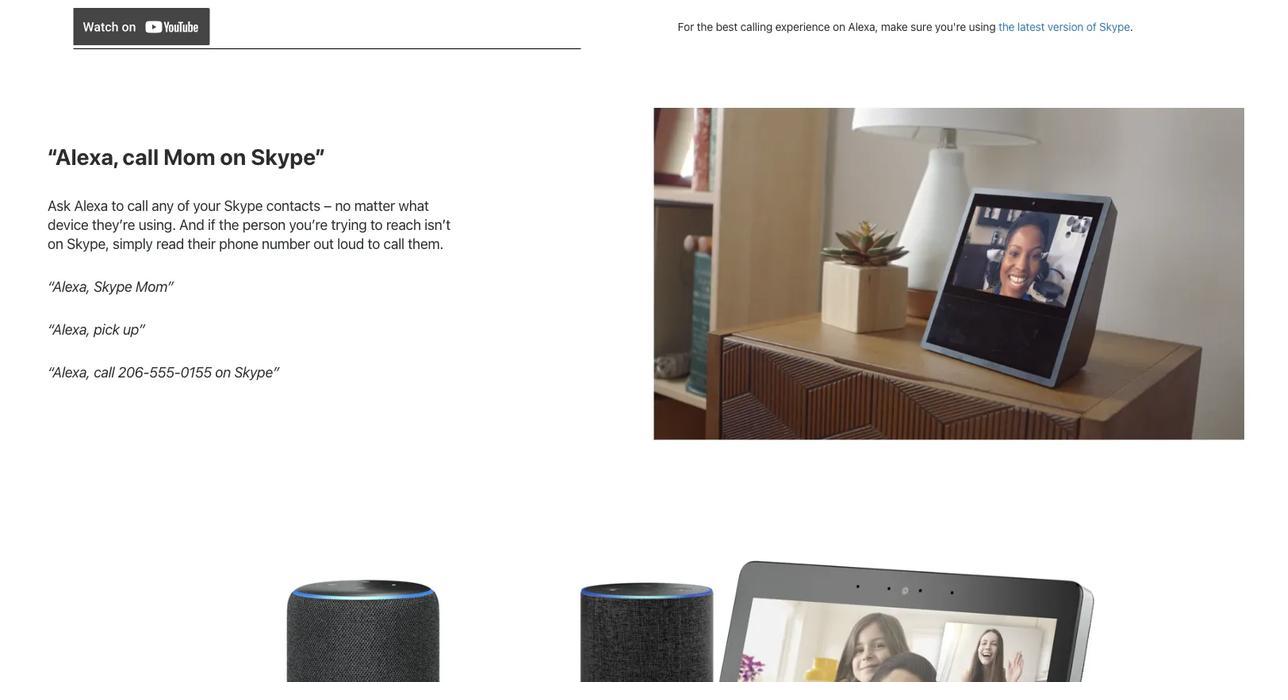 Task type: vqa. For each thing, say whether or not it's contained in the screenshot.
contacts
yes



Task type: locate. For each thing, give the bounding box(es) containing it.
ask
[[48, 197, 71, 214]]

1 horizontal spatial the
[[697, 20, 713, 33]]

0 horizontal spatial the
[[219, 216, 239, 233]]

2 horizontal spatial the
[[998, 20, 1015, 33]]

of right version
[[1086, 20, 1096, 33]]

on
[[833, 20, 845, 33], [220, 144, 246, 170], [48, 235, 63, 252], [215, 363, 231, 380]]

"alexa, down skype, at the top
[[48, 278, 90, 295]]

they're
[[92, 216, 135, 233]]

skype up person
[[224, 197, 263, 214]]

no
[[335, 197, 351, 214]]

the right for
[[697, 20, 713, 33]]

4 "alexa, from the top
[[48, 363, 90, 380]]

skype
[[1099, 20, 1130, 33], [224, 197, 263, 214], [94, 278, 132, 295]]

number
[[262, 235, 310, 252]]

on left the alexa,
[[833, 20, 845, 33]]

"alexa, left pick
[[48, 321, 90, 338]]

of right the any
[[177, 197, 190, 214]]

of
[[1086, 20, 1096, 33], [177, 197, 190, 214]]

experience
[[775, 20, 830, 33]]

the right using
[[998, 20, 1015, 33]]

their
[[188, 235, 216, 252]]

simply
[[113, 235, 153, 252]]

to
[[111, 197, 124, 214], [370, 216, 383, 233], [368, 235, 380, 252]]

contacts
[[266, 197, 320, 214]]

loud
[[337, 235, 364, 252]]

"alexa,
[[48, 144, 118, 170], [48, 278, 90, 295], [48, 321, 90, 338], [48, 363, 90, 380]]

alexa devices supporting skype image
[[115, 511, 1161, 682]]

and
[[179, 216, 204, 233]]

on right 0155
[[215, 363, 231, 380]]

phone
[[219, 235, 258, 252]]

2 "alexa, from the top
[[48, 278, 90, 295]]

on inside ask alexa to call any of your skype contacts – no matter what device they're using. and if the person you're trying to reach isn't on skype, simply read their phone number out loud to call them.
[[48, 235, 63, 252]]

ask alexa to call any of your skype contacts – no matter what device they're using. and if the person you're trying to reach isn't on skype, simply read their phone number out loud to call them.
[[48, 197, 450, 252]]

"alexa, for "alexa, skype mom"
[[48, 278, 90, 295]]

you're
[[935, 20, 966, 33]]

alexa,
[[848, 20, 878, 33]]

"alexa, up alexa
[[48, 144, 118, 170]]

mom
[[163, 144, 215, 170]]

"alexa, for "alexa, pick up"
[[48, 321, 90, 338]]

for
[[678, 20, 694, 33]]

0 horizontal spatial of
[[177, 197, 190, 214]]

skype" up the contacts
[[251, 144, 325, 170]]

"alexa, down ""alexa, pick up"" at left
[[48, 363, 90, 380]]

on right mom
[[220, 144, 246, 170]]

pick
[[94, 321, 119, 338]]

3 "alexa, from the top
[[48, 321, 90, 338]]

the
[[697, 20, 713, 33], [998, 20, 1015, 33], [219, 216, 239, 233]]

for the best calling experience on alexa, make sure you're using the latest version of skype .
[[678, 20, 1133, 33]]

to up the they're
[[111, 197, 124, 214]]

2 vertical spatial skype
[[94, 278, 132, 295]]

"alexa, call mom on skype"
[[48, 144, 325, 170]]

1 vertical spatial skype
[[224, 197, 263, 214]]

0 vertical spatial of
[[1086, 20, 1096, 33]]

on down the device
[[48, 235, 63, 252]]

the latest version of skype link
[[998, 20, 1130, 33]]

0 horizontal spatial skype
[[94, 278, 132, 295]]

if
[[208, 216, 215, 233]]

mom"
[[136, 278, 173, 295]]

1 vertical spatial to
[[370, 216, 383, 233]]

matter
[[354, 197, 395, 214]]

skype" right 0155
[[234, 363, 279, 380]]

best
[[716, 20, 738, 33]]

call
[[122, 144, 159, 170], [127, 197, 148, 214], [383, 235, 404, 252], [94, 363, 115, 380]]

to right loud
[[368, 235, 380, 252]]

1 vertical spatial of
[[177, 197, 190, 214]]

0 vertical spatial skype
[[1099, 20, 1130, 33]]

206-
[[118, 363, 149, 380]]

call left 206-
[[94, 363, 115, 380]]

the right if
[[219, 216, 239, 233]]

1 horizontal spatial skype
[[224, 197, 263, 214]]

make
[[881, 20, 908, 33]]

to down matter
[[370, 216, 383, 233]]

sure
[[911, 20, 932, 33]]

skype right version
[[1099, 20, 1130, 33]]

"alexa, pick up"
[[48, 321, 145, 338]]

1 "alexa, from the top
[[48, 144, 118, 170]]

skype inside ask alexa to call any of your skype contacts – no matter what device they're using. and if the person you're trying to reach isn't on skype, simply read their phone number out loud to call them.
[[224, 197, 263, 214]]

skype left mom"
[[94, 278, 132, 295]]

version
[[1048, 20, 1083, 33]]

skype"
[[251, 144, 325, 170], [234, 363, 279, 380]]



Task type: describe. For each thing, give the bounding box(es) containing it.
you're
[[289, 216, 328, 233]]

of inside ask alexa to call any of your skype contacts – no matter what device they're using. and if the person you're trying to reach isn't on skype, simply read their phone number out loud to call them.
[[177, 197, 190, 214]]

up"
[[123, 321, 145, 338]]

them.
[[408, 235, 443, 252]]

555-
[[149, 363, 180, 380]]

using.
[[139, 216, 176, 233]]

call left mom
[[122, 144, 159, 170]]

0155
[[180, 363, 212, 380]]

read
[[156, 235, 184, 252]]

call left the any
[[127, 197, 148, 214]]

isn't
[[424, 216, 450, 233]]

–
[[324, 197, 332, 214]]

"alexa, call 206-555-0155 on skype"
[[48, 363, 279, 380]]

.
[[1130, 20, 1133, 33]]

0 vertical spatial skype"
[[251, 144, 325, 170]]

latest
[[1017, 20, 1045, 33]]

2 vertical spatial to
[[368, 235, 380, 252]]

the inside ask alexa to call any of your skype contacts – no matter what device they're using. and if the person you're trying to reach isn't on skype, simply read their phone number out loud to call them.
[[219, 216, 239, 233]]

0 vertical spatial to
[[111, 197, 124, 214]]

out
[[313, 235, 334, 252]]

person
[[242, 216, 286, 233]]

1 horizontal spatial of
[[1086, 20, 1096, 33]]

your
[[193, 197, 221, 214]]

device
[[48, 216, 89, 233]]

call mom alexa image
[[654, 108, 1244, 440]]

trying
[[331, 216, 367, 233]]

what
[[399, 197, 429, 214]]

"alexa, for "alexa, call 206-555-0155 on skype"
[[48, 363, 90, 380]]

any
[[152, 197, 174, 214]]

1 vertical spatial skype"
[[234, 363, 279, 380]]

"alexa, for "alexa, call mom on skype"
[[48, 144, 118, 170]]

alexa
[[74, 197, 108, 214]]

using
[[969, 20, 996, 33]]

2 horizontal spatial skype
[[1099, 20, 1130, 33]]

calling
[[740, 20, 772, 33]]

reach
[[386, 216, 421, 233]]

call down reach
[[383, 235, 404, 252]]

"alexa, skype mom"
[[48, 278, 173, 295]]

skype,
[[67, 235, 109, 252]]



